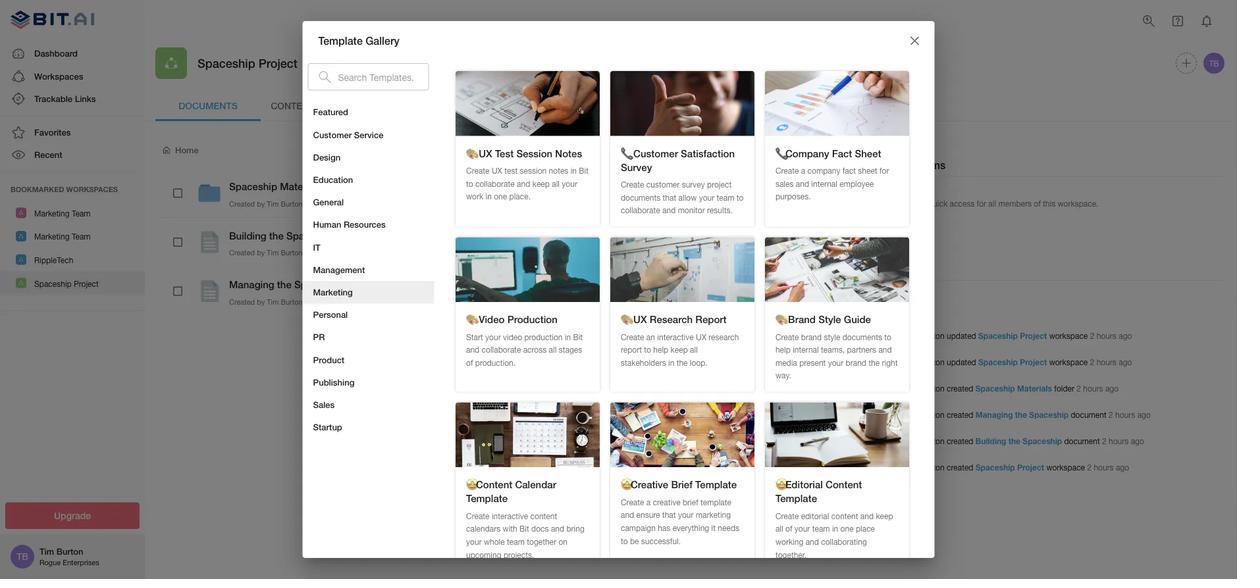 Task type: describe. For each thing, give the bounding box(es) containing it.
documents link
[[155, 90, 261, 121]]

human resources
[[313, 220, 386, 230]]

created for spaceship project
[[947, 463, 974, 473]]

🎨 ux research report
[[621, 314, 727, 326]]

production.
[[475, 358, 516, 368]]

created for spaceship materials
[[947, 384, 974, 394]]

all inside start your video production in bit and collaborate across all stages of production.
[[549, 346, 557, 355]]

pr
[[313, 332, 325, 343]]

📞company fact sheet
[[776, 148, 882, 159]]

upcoming
[[466, 551, 501, 560]]

customer inside button
[[313, 130, 352, 140]]

🎨 ux test session notes
[[466, 148, 582, 159]]

🤩creative brief template
[[621, 479, 737, 491]]

workspaces
[[34, 71, 83, 81]]

has
[[658, 524, 671, 533]]

team for template
[[812, 525, 830, 534]]

create for 🤩editorial content template
[[776, 512, 799, 521]]

library
[[317, 100, 356, 111]]

workspaces
[[66, 185, 118, 194]]

general
[[313, 197, 344, 207]]

📞 customer satisfaction survey image
[[610, 71, 755, 136]]

upgrade button
[[5, 503, 140, 530]]

notes
[[555, 148, 582, 159]]

customer
[[647, 180, 680, 189]]

burton inside the "tim burton rogue enterprises"
[[57, 547, 83, 557]]

sheet
[[855, 148, 882, 159]]

links
[[75, 94, 96, 104]]

to inside "create customer survey project documents that allow your team to collaborate and monitor results."
[[737, 193, 744, 202]]

successful.
[[641, 537, 681, 546]]

1 horizontal spatial spaceship project
[[198, 56, 298, 70]]

help inside create brand style documents to help internal teams, partners and media present your brand the right way.
[[776, 346, 791, 355]]

way.
[[776, 371, 792, 381]]

workspace for the middle spaceship project link
[[1050, 358, 1089, 367]]

report
[[621, 346, 642, 355]]

place.
[[509, 192, 531, 201]]

brand
[[788, 314, 816, 326]]

collaborate inside create ux test session notes in bit to collaborate and keep all your work in one place.
[[475, 179, 515, 188]]

settings link
[[472, 90, 577, 121]]

it button
[[303, 236, 435, 259]]

team for 2nd marketing team button from the top
[[72, 232, 91, 242]]

fact
[[843, 166, 856, 175]]

a for 📞company
[[801, 166, 806, 175]]

create an interactive ux research report to help keep all stakeholders in the loop.
[[621, 333, 739, 368]]

🤩editorial content template
[[776, 479, 862, 505]]

building the spaceship link
[[976, 437, 1063, 446]]

tim burton updated spaceship project workspace 2 hours ago for the middle spaceship project link
[[906, 358, 1133, 367]]

building the spaceship
[[229, 230, 335, 242]]

and inside "create customer survey project documents that allow your team to collaborate and monitor results."
[[663, 206, 676, 215]]

everything
[[673, 524, 709, 533]]

editorial
[[801, 512, 829, 521]]

partners
[[847, 346, 877, 355]]

1 marketing team button from the top
[[0, 201, 145, 225]]

2 vertical spatial spaceship project link
[[976, 463, 1045, 473]]

create new
[[801, 145, 851, 156]]

your inside create a creative brief template and ensure that your marketing campaign has everything it needs to be successful.
[[678, 511, 694, 520]]

an
[[647, 333, 655, 342]]

ux for research
[[634, 314, 647, 326]]

style
[[819, 314, 841, 326]]

dashboard
[[34, 48, 78, 59]]

content inside 🤩editorial content template
[[826, 479, 862, 491]]

pin
[[882, 199, 894, 208]]

for for pinned items
[[977, 199, 987, 208]]

customer service
[[313, 130, 384, 140]]

this
[[1044, 199, 1056, 208]]

pinned
[[882, 159, 916, 172]]

the up tim burton created spaceship project workspace 2 hours ago
[[1009, 437, 1021, 446]]

marketing inside button
[[313, 287, 353, 298]]

with
[[503, 525, 517, 534]]

across
[[523, 346, 547, 355]]

🎨 brand style guide image
[[765, 238, 909, 302]]

1 vertical spatial brand
[[846, 358, 867, 368]]

and inside create ux test session notes in bit to collaborate and keep all your work in one place.
[[517, 179, 530, 188]]

keep inside 'create an interactive ux research report to help keep all stakeholders in the loop.'
[[671, 346, 688, 355]]

items
[[919, 159, 946, 172]]

all left members
[[989, 199, 997, 208]]

spaceship project button
[[0, 272, 145, 295]]

video
[[503, 333, 522, 342]]

calendar
[[515, 479, 556, 491]]

together.
[[776, 551, 807, 560]]

education
[[313, 175, 353, 185]]

and inside start your video production in bit and collaborate across all stages of production.
[[466, 346, 479, 355]]

template gallery dialog
[[303, 21, 935, 580]]

loop.
[[690, 358, 708, 368]]

template for 🤩editorial content template
[[776, 493, 817, 505]]

research
[[709, 333, 739, 342]]

create brand style documents to help internal teams, partners and media present your brand the right way.
[[776, 333, 898, 381]]

startup
[[313, 423, 342, 433]]

resources
[[344, 220, 386, 230]]

fact
[[832, 148, 852, 159]]

sheet
[[858, 166, 878, 175]]

members
[[999, 199, 1032, 208]]

all inside 'create an interactive ux research report to help keep all stakeholders in the loop.'
[[690, 346, 698, 355]]

docs
[[531, 525, 549, 534]]

spaceship inside spaceship project button
[[34, 279, 72, 288]]

tim burton created building the spaceship document 2 hours ago
[[906, 437, 1145, 446]]

and inside create interactive content calendars with bit docs and bring your whole team together on upcoming projects.
[[551, 525, 564, 534]]

created for managing the spaceship
[[229, 298, 255, 306]]

service
[[354, 130, 384, 140]]

all inside create editorial content and keep all of your team in one place working and collaborating together.
[[776, 525, 783, 534]]

spaceship materials link
[[976, 384, 1053, 394]]

team inside create interactive content calendars with bit docs and bring your whole team together on upcoming projects.
[[507, 538, 525, 547]]

updated for top spaceship project link
[[947, 332, 977, 341]]

for for 📞company fact sheet
[[880, 166, 889, 175]]

internal inside the create a company fact sheet for sales and internal employee purposes.
[[812, 179, 838, 188]]

style
[[824, 333, 841, 342]]

test
[[495, 148, 514, 159]]

project for the middle spaceship project link
[[1021, 358, 1048, 367]]

tim inside the "tim burton rogue enterprises"
[[40, 547, 54, 557]]

settings
[[502, 100, 547, 111]]

template up remove bookmark image
[[319, 34, 363, 47]]

in inside create editorial content and keep all of your team in one place working and collaborating together.
[[832, 525, 839, 534]]

your inside create brand style documents to help internal teams, partners and media present your brand the right way.
[[828, 358, 844, 368]]

your inside "create customer survey project documents that allow your team to collaborate and monitor results."
[[699, 193, 715, 202]]

human resources button
[[303, 214, 435, 236]]

results.
[[707, 206, 733, 215]]

🎨 for 🎨 ux research report
[[621, 314, 631, 326]]

2 horizontal spatial of
[[1035, 199, 1041, 208]]

documents inside "create customer survey project documents that allow your team to collaborate and monitor results."
[[621, 193, 661, 202]]

ux for test
[[479, 148, 492, 159]]

quick
[[929, 199, 948, 208]]

favorite image for managing the spaceship
[[347, 277, 363, 293]]

satisfaction
[[681, 148, 735, 159]]

tb button
[[1202, 51, 1227, 76]]

0 horizontal spatial materials
[[280, 181, 322, 193]]

keep inside create editorial content and keep all of your team in one place working and collaborating together.
[[876, 512, 893, 521]]

🤩content
[[466, 479, 512, 491]]

by for spaceship
[[257, 200, 265, 208]]

publishing button
[[303, 372, 435, 394]]

0 vertical spatial building
[[229, 230, 267, 242]]

collaborate inside "create customer survey project documents that allow your team to collaborate and monitor results."
[[621, 206, 660, 215]]

📞company fact sheet image
[[765, 71, 909, 136]]

project inside button
[[74, 279, 99, 288]]

create a company fact sheet for sales and internal employee purposes.
[[776, 166, 889, 201]]

workspace for bottommost spaceship project link
[[1047, 463, 1086, 473]]

session
[[520, 166, 547, 175]]

workspaces button
[[0, 65, 145, 88]]

Search Templates... search field
[[338, 63, 429, 91]]

project for bottommost spaceship project link
[[1018, 463, 1045, 473]]

creative
[[653, 498, 681, 507]]

one inside create editorial content and keep all of your team in one place working and collaborating together.
[[841, 525, 854, 534]]

human
[[313, 220, 342, 230]]

and right working
[[806, 538, 819, 547]]

featured button
[[303, 101, 435, 124]]

brief
[[683, 498, 699, 507]]

featured
[[313, 107, 349, 117]]

documents
[[179, 100, 238, 111]]

education button
[[303, 169, 435, 191]]

all inside create ux test session notes in bit to collaborate and keep all your work in one place.
[[552, 179, 560, 188]]

0 vertical spatial spaceship project link
[[979, 332, 1048, 341]]

created for spaceship materials
[[229, 200, 255, 208]]



Task type: locate. For each thing, give the bounding box(es) containing it.
1 marketing team from the top
[[34, 209, 91, 218]]

2 created by tim burton 2 hours ago from the top
[[229, 249, 343, 257]]

your inside create ux test session notes in bit to collaborate and keep all your work in one place.
[[562, 179, 577, 188]]

🎨 for 🎨 video production
[[466, 314, 476, 326]]

1 horizontal spatial managing
[[976, 411, 1014, 420]]

team inside "create customer survey project documents that allow your team to collaborate and monitor results."
[[717, 193, 735, 202]]

of inside create editorial content and keep all of your team in one place working and collaborating together.
[[786, 525, 793, 534]]

in right notes
[[571, 166, 577, 175]]

brand down "brand"
[[801, 333, 822, 342]]

document for building the spaceship
[[1065, 437, 1101, 446]]

your down project
[[699, 193, 715, 202]]

0 horizontal spatial content
[[530, 512, 557, 521]]

1 vertical spatial tim burton updated spaceship project workspace 2 hours ago
[[906, 358, 1133, 367]]

it
[[313, 242, 321, 253]]

2 vertical spatial marketing
[[313, 287, 353, 298]]

your inside create interactive content calendars with bit docs and bring your whole team together on upcoming projects.
[[466, 538, 482, 547]]

dashboard button
[[0, 43, 145, 65]]

created
[[229, 200, 255, 208], [229, 249, 255, 257], [229, 298, 255, 306]]

1 vertical spatial materials
[[1018, 384, 1053, 394]]

internal up the present
[[793, 346, 819, 355]]

tb inside tb "button"
[[1210, 59, 1220, 68]]

in up stages
[[565, 333, 571, 342]]

by down building the spaceship
[[257, 249, 265, 257]]

2 created from the top
[[229, 249, 255, 257]]

create
[[801, 145, 829, 156], [466, 166, 490, 175], [776, 166, 799, 175], [621, 180, 644, 189], [621, 333, 644, 342], [776, 333, 799, 342], [621, 498, 644, 507], [466, 512, 490, 521], [776, 512, 799, 521]]

1 vertical spatial keep
[[671, 346, 688, 355]]

marketing up "rippletech"
[[34, 232, 70, 242]]

🤩content calendar template image
[[456, 403, 600, 468]]

and left monitor
[[663, 206, 676, 215]]

0 horizontal spatial documents
[[621, 193, 661, 202]]

tab list containing documents
[[155, 90, 1227, 121]]

marketing down bookmarked workspaces
[[34, 209, 70, 218]]

2 marketing team button from the top
[[0, 225, 145, 248]]

the left loop.
[[677, 358, 688, 368]]

trackable links button
[[0, 88, 145, 110]]

a up ensure
[[647, 498, 651, 507]]

product
[[313, 355, 345, 365]]

1 horizontal spatial for
[[917, 199, 927, 208]]

hours
[[311, 200, 329, 208], [311, 249, 329, 257], [311, 298, 329, 306], [1097, 332, 1117, 341], [1097, 358, 1117, 367], [1084, 384, 1104, 394], [1116, 411, 1136, 420], [1110, 437, 1129, 446], [1095, 463, 1115, 473]]

video
[[479, 314, 505, 326]]

test
[[504, 166, 518, 175]]

2 horizontal spatial team
[[812, 525, 830, 534]]

🎨 left "brand"
[[776, 314, 786, 326]]

0 vertical spatial collaborate
[[475, 179, 515, 188]]

create up work
[[466, 166, 490, 175]]

create for 🎨 ux test session notes
[[466, 166, 490, 175]]

home link
[[161, 144, 199, 156]]

2 horizontal spatial for
[[977, 199, 987, 208]]

1 horizontal spatial brand
[[846, 358, 867, 368]]

all down production
[[549, 346, 557, 355]]

ensure
[[636, 511, 660, 520]]

start
[[466, 333, 483, 342]]

by for managing
[[257, 298, 265, 306]]

0 horizontal spatial managing
[[229, 279, 275, 291]]

0 horizontal spatial one
[[494, 192, 507, 201]]

marketing button
[[303, 281, 435, 304]]

1 help from the left
[[653, 346, 669, 355]]

the down spaceship materials
[[269, 230, 284, 242]]

content up place
[[832, 512, 858, 521]]

internal down the company at the top
[[812, 179, 838, 188]]

bit
[[579, 166, 589, 175], [573, 333, 583, 342], [520, 525, 529, 534]]

bit for 🎨 video production
[[573, 333, 583, 342]]

favorite image
[[327, 179, 343, 195], [347, 277, 363, 293]]

by
[[257, 200, 265, 208], [257, 249, 265, 257], [257, 298, 265, 306]]

1 vertical spatial favorite image
[[347, 277, 363, 293]]

1 updated from the top
[[947, 332, 977, 341]]

project for top spaceship project link
[[1021, 332, 1048, 341]]

place
[[856, 525, 875, 534]]

favorite image up general
[[327, 179, 343, 195]]

remove bookmark image
[[305, 55, 321, 71]]

survey
[[682, 180, 705, 189]]

today
[[904, 299, 927, 309]]

1 horizontal spatial team
[[717, 193, 735, 202]]

0 horizontal spatial customer
[[313, 130, 352, 140]]

your down "calendars"
[[466, 538, 482, 547]]

a inside the create a company fact sheet for sales and internal employee purposes.
[[801, 166, 806, 175]]

in left loop.
[[668, 358, 675, 368]]

2 updated from the top
[[947, 358, 977, 367]]

favorite image for spaceship materials
[[327, 179, 343, 195]]

one left place.
[[494, 192, 507, 201]]

1 vertical spatial created by tim burton 2 hours ago
[[229, 249, 343, 257]]

trackable
[[34, 94, 73, 104]]

2 created from the top
[[947, 411, 974, 420]]

created by tim burton 2 hours ago for spaceship
[[229, 200, 343, 208]]

favorite image down "management" on the top of page
[[347, 277, 363, 293]]

create up "calendars"
[[466, 512, 490, 521]]

managing down building the spaceship
[[229, 279, 275, 291]]

purposes.
[[776, 192, 811, 201]]

1 created by tim burton 2 hours ago from the top
[[229, 200, 343, 208]]

template up template
[[695, 479, 737, 491]]

all down notes
[[552, 179, 560, 188]]

content for 🤩content calendar template
[[530, 512, 557, 521]]

to inside create a creative brief template and ensure that your marketing campaign has everything it needs to be successful.
[[621, 537, 628, 546]]

1 vertical spatial one
[[841, 525, 854, 534]]

2 vertical spatial team
[[507, 538, 525, 547]]

in inside 'create an interactive ux research report to help keep all stakeholders in the loop.'
[[668, 358, 675, 368]]

marketing team up "rippletech"
[[34, 232, 91, 242]]

one up collaborating
[[841, 525, 854, 534]]

0 horizontal spatial content
[[271, 100, 315, 111]]

content
[[530, 512, 557, 521], [832, 512, 858, 521]]

spaceship project down rippletech button
[[34, 279, 99, 288]]

create for 📞 customer satisfaction survey
[[621, 180, 644, 189]]

sales
[[313, 400, 335, 410]]

team up 'projects.'
[[507, 538, 525, 547]]

1 by from the top
[[257, 200, 265, 208]]

managing down tim burton created spaceship materials folder 2 hours ago
[[976, 411, 1014, 420]]

all up working
[[776, 525, 783, 534]]

ux for test
[[492, 166, 502, 175]]

0 vertical spatial customer
[[313, 130, 352, 140]]

1 vertical spatial documents
[[843, 333, 883, 342]]

managing the spaceship link
[[976, 411, 1069, 420]]

0 vertical spatial created by tim burton 2 hours ago
[[229, 200, 343, 208]]

marketing team button up "rippletech"
[[0, 225, 145, 248]]

1 horizontal spatial documents
[[843, 333, 883, 342]]

1 horizontal spatial keep
[[671, 346, 688, 355]]

research
[[650, 314, 693, 326]]

and up place
[[861, 512, 874, 521]]

content up editorial
[[826, 479, 862, 491]]

and up place.
[[517, 179, 530, 188]]

team up rippletech button
[[72, 232, 91, 242]]

1 vertical spatial by
[[257, 249, 265, 257]]

interactive inside 'create an interactive ux research report to help keep all stakeholders in the loop.'
[[657, 333, 694, 342]]

by down spaceship materials
[[257, 200, 265, 208]]

0 vertical spatial updated
[[947, 332, 977, 341]]

template down 🤩content
[[466, 493, 508, 505]]

trackable links
[[34, 94, 96, 104]]

🤩creative brief template image
[[610, 403, 755, 468]]

a for 🤩creative
[[647, 498, 651, 507]]

bit inside create interactive content calendars with bit docs and bring your whole team together on upcoming projects.
[[520, 525, 529, 534]]

to
[[466, 179, 473, 188], [737, 193, 744, 202], [885, 333, 892, 342], [644, 346, 651, 355], [621, 537, 628, 546]]

2 marketing team from the top
[[34, 232, 91, 242]]

materials up tim burton created managing the spaceship document 2 hours ago
[[1018, 384, 1053, 394]]

0 vertical spatial spaceship project
[[198, 56, 298, 70]]

collaborate
[[475, 179, 515, 188], [621, 206, 660, 215], [482, 346, 521, 355]]

3 created by tim burton 2 hours ago from the top
[[229, 298, 343, 306]]

the inside 'create an interactive ux research report to help keep all stakeholders in the loop.'
[[677, 358, 688, 368]]

2 horizontal spatial keep
[[876, 512, 893, 521]]

create inside the create a company fact sheet for sales and internal employee purposes.
[[776, 166, 799, 175]]

needs
[[718, 524, 740, 533]]

documents inside create brand style documents to help internal teams, partners and media present your brand the right way.
[[843, 333, 883, 342]]

by for building
[[257, 249, 265, 257]]

a
[[801, 166, 806, 175], [647, 498, 651, 507]]

0 vertical spatial managing
[[229, 279, 275, 291]]

managing
[[229, 279, 275, 291], [976, 411, 1014, 420]]

marketing team
[[34, 209, 91, 218], [34, 232, 91, 242]]

document for managing the spaceship
[[1072, 411, 1107, 420]]

for right the access
[[977, 199, 987, 208]]

updated
[[947, 332, 977, 341], [947, 358, 977, 367]]

for right the sheet
[[880, 166, 889, 175]]

1 vertical spatial that
[[662, 511, 676, 520]]

to inside create brand style documents to help internal teams, partners and media present your brand the right way.
[[885, 333, 892, 342]]

create customer survey project documents that allow your team to collaborate and monitor results.
[[621, 180, 744, 215]]

1 horizontal spatial interactive
[[657, 333, 694, 342]]

items
[[896, 199, 915, 208]]

your inside create editorial content and keep all of your team in one place working and collaborating together.
[[795, 525, 810, 534]]

documents
[[621, 193, 661, 202], [843, 333, 883, 342]]

your up working
[[795, 525, 810, 534]]

0 horizontal spatial a
[[647, 498, 651, 507]]

your down the brief
[[678, 511, 694, 520]]

content inside content library link
[[271, 100, 315, 111]]

a inside create a creative brief template and ensure that your marketing campaign has everything it needs to be successful.
[[647, 498, 651, 507]]

🎨 for 🎨 ux test session notes
[[466, 148, 476, 159]]

🤩creative
[[621, 479, 669, 491]]

and up "purposes."
[[796, 179, 809, 188]]

help down an on the right bottom
[[653, 346, 669, 355]]

0 vertical spatial by
[[257, 200, 265, 208]]

burton
[[281, 200, 303, 208], [281, 249, 303, 257], [281, 298, 303, 306], [921, 332, 945, 341], [921, 358, 945, 367], [921, 384, 945, 394], [921, 411, 945, 420], [921, 437, 945, 446], [921, 463, 945, 473], [57, 547, 83, 557]]

spaceship project link
[[979, 332, 1048, 341], [979, 358, 1048, 367], [976, 463, 1045, 473]]

created by tim burton 2 hours ago for building
[[229, 249, 343, 257]]

content inside create editorial content and keep all of your team in one place working and collaborating together.
[[832, 512, 858, 521]]

1 vertical spatial managing
[[976, 411, 1014, 420]]

1 vertical spatial customer
[[634, 148, 678, 159]]

workspace.
[[1058, 199, 1099, 208]]

building up tim burton created spaceship project workspace 2 hours ago
[[976, 437, 1007, 446]]

1 vertical spatial a
[[647, 498, 651, 507]]

1 vertical spatial spaceship project link
[[979, 358, 1048, 367]]

0 vertical spatial created
[[229, 200, 255, 208]]

1 horizontal spatial tb
[[1210, 59, 1220, 68]]

🎨 video production image
[[456, 238, 600, 302]]

on
[[559, 538, 568, 547]]

interactive down 🎨 ux research report
[[657, 333, 694, 342]]

one inside create ux test session notes in bit to collaborate and keep all your work in one place.
[[494, 192, 507, 201]]

remove favorite image
[[339, 228, 355, 244]]

employee
[[840, 179, 874, 188]]

new
[[832, 145, 851, 156]]

ux inside create ux test session notes in bit to collaborate and keep all your work in one place.
[[492, 166, 502, 175]]

collaborating
[[821, 538, 867, 547]]

4 created from the top
[[947, 463, 974, 473]]

bit for 🤩content calendar template
[[520, 525, 529, 534]]

bit right 'with'
[[520, 525, 529, 534]]

to inside 'create an interactive ux research report to help keep all stakeholders in the loop.'
[[644, 346, 651, 355]]

team for satisfaction
[[717, 193, 735, 202]]

for left quick
[[917, 199, 927, 208]]

a down 📞company
[[801, 166, 806, 175]]

bit inside start your video production in bit and collaborate across all stages of production.
[[573, 333, 583, 342]]

recent button
[[0, 144, 145, 166]]

create for 🎨 brand style guide
[[776, 333, 799, 342]]

collaborate down customer
[[621, 206, 660, 215]]

0 vertical spatial brand
[[801, 333, 822, 342]]

2 vertical spatial created
[[229, 298, 255, 306]]

1 created from the top
[[947, 384, 974, 394]]

📞
[[621, 148, 631, 159]]

template inside 🤩content calendar template
[[466, 493, 508, 505]]

of inside start your video production in bit and collaborate across all stages of production.
[[466, 358, 473, 368]]

marketing for 2nd marketing team button from the top
[[34, 232, 70, 242]]

2 tim burton updated spaceship project workspace 2 hours ago from the top
[[906, 358, 1133, 367]]

for
[[880, 166, 889, 175], [917, 199, 927, 208], [977, 199, 987, 208]]

content left library
[[271, 100, 315, 111]]

company
[[808, 166, 841, 175]]

0 vertical spatial workspace
[[1050, 332, 1089, 341]]

keep inside create ux test session notes in bit to collaborate and keep all your work in one place.
[[532, 179, 550, 188]]

created by tim burton 2 hours ago down managing the spaceship at the left of the page
[[229, 298, 343, 306]]

template down 🤩editorial
[[776, 493, 817, 505]]

content for 🤩editorial content template
[[832, 512, 858, 521]]

2 vertical spatial created by tim burton 2 hours ago
[[229, 298, 343, 306]]

documents down customer
[[621, 193, 661, 202]]

create inside create ux test session notes in bit to collaborate and keep all your work in one place.
[[466, 166, 490, 175]]

0 vertical spatial marketing
[[34, 209, 70, 218]]

0 horizontal spatial favorite image
[[327, 179, 343, 195]]

of left production.
[[466, 358, 473, 368]]

0 horizontal spatial for
[[880, 166, 889, 175]]

the up building the spaceship link
[[1016, 411, 1028, 420]]

0 vertical spatial of
[[1035, 199, 1041, 208]]

team down workspaces
[[72, 209, 91, 218]]

managing the spaceship
[[229, 279, 343, 291]]

🎨 ux research report image
[[610, 238, 755, 302]]

1 horizontal spatial favorite image
[[347, 277, 363, 293]]

workspace for top spaceship project link
[[1050, 332, 1089, 341]]

create up working
[[776, 512, 799, 521]]

1 horizontal spatial content
[[832, 512, 858, 521]]

1 horizontal spatial one
[[841, 525, 854, 534]]

management button
[[303, 259, 435, 281]]

created for managing the spaceship
[[947, 411, 974, 420]]

template for 🤩creative brief template
[[695, 479, 737, 491]]

product button
[[303, 349, 435, 372]]

0 vertical spatial team
[[72, 209, 91, 218]]

2 vertical spatial of
[[786, 525, 793, 534]]

created down building the spaceship
[[229, 249, 255, 257]]

0 horizontal spatial tb
[[17, 552, 28, 563]]

template
[[319, 34, 363, 47], [695, 479, 737, 491], [466, 493, 508, 505], [776, 493, 817, 505]]

documents up partners
[[843, 333, 883, 342]]

1 team from the top
[[72, 209, 91, 218]]

2 help from the left
[[776, 346, 791, 355]]

brand down partners
[[846, 358, 867, 368]]

🎨 up 'report' on the bottom of the page
[[621, 314, 631, 326]]

bring
[[567, 525, 585, 534]]

created by tim burton 2 hours ago down building the spaceship
[[229, 249, 343, 257]]

0 vertical spatial internal
[[812, 179, 838, 188]]

2 content from the left
[[832, 512, 858, 521]]

and up on at the left of page
[[551, 525, 564, 534]]

brief
[[671, 479, 693, 491]]

customer up survey
[[634, 148, 678, 159]]

rippletech button
[[0, 248, 145, 272]]

production
[[524, 333, 563, 342]]

create for 🤩content calendar template
[[466, 512, 490, 521]]

materials up general
[[280, 181, 322, 193]]

your down notes
[[562, 179, 577, 188]]

3 created from the top
[[229, 298, 255, 306]]

your inside start your video production in bit and collaborate across all stages of production.
[[485, 333, 501, 342]]

that down creative
[[662, 511, 676, 520]]

customer inside 📞 customer satisfaction survey
[[634, 148, 678, 159]]

1 vertical spatial tb
[[17, 552, 28, 563]]

by down managing the spaceship at the left of the page
[[257, 298, 265, 306]]

tim burton created spaceship materials folder 2 hours ago
[[906, 384, 1119, 394]]

created for building the spaceship
[[947, 437, 974, 446]]

3 created from the top
[[947, 437, 974, 446]]

that inside "create customer survey project documents that allow your team to collaborate and monitor results."
[[663, 193, 676, 202]]

0 vertical spatial keep
[[532, 179, 550, 188]]

customer down featured
[[313, 130, 352, 140]]

tab list
[[155, 90, 1227, 121]]

🎨 for 🎨 brand style guide
[[776, 314, 786, 326]]

0 vertical spatial favorite image
[[327, 179, 343, 195]]

collaborate up production.
[[482, 346, 521, 355]]

1 vertical spatial spaceship project
[[34, 279, 99, 288]]

create inside 'create an interactive ux research report to help keep all stakeholders in the loop.'
[[621, 333, 644, 342]]

help up media at the right bottom of the page
[[776, 346, 791, 355]]

the down building the spaceship
[[277, 279, 292, 291]]

1 vertical spatial internal
[[793, 346, 819, 355]]

created by tim burton 2 hours ago for managing
[[229, 298, 343, 306]]

create inside "create customer survey project documents that allow your team to collaborate and monitor results."
[[621, 180, 644, 189]]

your down teams,
[[828, 358, 844, 368]]

1 vertical spatial document
[[1065, 437, 1101, 446]]

1 vertical spatial updated
[[947, 358, 977, 367]]

your down 'video'
[[485, 333, 501, 342]]

0 vertical spatial tim burton updated spaceship project workspace 2 hours ago
[[906, 332, 1133, 341]]

updated for the middle spaceship project link
[[947, 358, 977, 367]]

2 vertical spatial workspace
[[1047, 463, 1086, 473]]

team for 2nd marketing team button from the bottom of the page
[[72, 209, 91, 218]]

bit inside create ux test session notes in bit to collaborate and keep all your work in one place.
[[579, 166, 589, 175]]

marketing team button
[[0, 201, 145, 225], [0, 225, 145, 248]]

1 horizontal spatial of
[[786, 525, 793, 534]]

of up working
[[786, 525, 793, 534]]

and inside create a creative brief template and ensure that your marketing campaign has everything it needs to be successful.
[[621, 511, 634, 520]]

1 vertical spatial building
[[976, 437, 1007, 446]]

0 horizontal spatial brand
[[801, 333, 822, 342]]

spaceship project inside spaceship project button
[[34, 279, 99, 288]]

create inside create brand style documents to help internal teams, partners and media present your brand the right way.
[[776, 333, 799, 342]]

that inside create a creative brief template and ensure that your marketing campaign has everything it needs to be successful.
[[662, 511, 676, 520]]

and up right
[[879, 346, 892, 355]]

keep
[[532, 179, 550, 188], [671, 346, 688, 355], [876, 512, 893, 521]]

create inside create interactive content calendars with bit docs and bring your whole team together on upcoming projects.
[[466, 512, 490, 521]]

1 vertical spatial team
[[72, 232, 91, 242]]

2 by from the top
[[257, 249, 265, 257]]

1 content from the left
[[530, 512, 557, 521]]

create for 📞company fact sheet
[[776, 166, 799, 175]]

1 vertical spatial workspace
[[1050, 358, 1089, 367]]

1 tim burton updated spaceship project workspace 2 hours ago from the top
[[906, 332, 1133, 341]]

and inside the create a company fact sheet for sales and internal employee purposes.
[[796, 179, 809, 188]]

media
[[776, 358, 797, 368]]

3 by from the top
[[257, 298, 265, 306]]

the inside create brand style documents to help internal teams, partners and media present your brand the right way.
[[869, 358, 880, 368]]

0 horizontal spatial team
[[507, 538, 525, 547]]

0 horizontal spatial building
[[229, 230, 267, 242]]

0 vertical spatial interactive
[[657, 333, 694, 342]]

marketing team down bookmarked workspaces
[[34, 209, 91, 218]]

create for 🤩creative brief template
[[621, 498, 644, 507]]

to inside create ux test session notes in bit to collaborate and keep all your work in one place.
[[466, 179, 473, 188]]

created by tim burton 2 hours ago
[[229, 200, 343, 208], [229, 249, 343, 257], [229, 298, 343, 306]]

2 vertical spatial bit
[[520, 525, 529, 534]]

bit down notes
[[579, 166, 589, 175]]

0 horizontal spatial spaceship project
[[34, 279, 99, 288]]

and down start
[[466, 346, 479, 355]]

0 vertical spatial content
[[271, 100, 315, 111]]

create new button
[[791, 137, 861, 164]]

1 horizontal spatial building
[[976, 437, 1007, 446]]

1 horizontal spatial customer
[[634, 148, 678, 159]]

create up sales
[[776, 166, 799, 175]]

1 vertical spatial marketing
[[34, 232, 70, 242]]

0 vertical spatial materials
[[280, 181, 322, 193]]

0 horizontal spatial keep
[[532, 179, 550, 188]]

content
[[271, 100, 315, 111], [826, 479, 862, 491]]

team
[[717, 193, 735, 202], [812, 525, 830, 534], [507, 538, 525, 547]]

marketing for 2nd marketing team button from the bottom of the page
[[34, 209, 70, 218]]

1 vertical spatial collaborate
[[621, 206, 660, 215]]

the left right
[[869, 358, 880, 368]]

0 vertical spatial one
[[494, 192, 507, 201]]

🤩editorial content template image
[[765, 403, 909, 468]]

help inside 'create an interactive ux research report to help keep all stakeholders in the loop.'
[[653, 346, 669, 355]]

1 vertical spatial interactive
[[492, 512, 528, 521]]

interactive inside create interactive content calendars with bit docs and bring your whole team together on upcoming projects.
[[492, 512, 528, 521]]

1 horizontal spatial a
[[801, 166, 806, 175]]

collaborate down test
[[475, 179, 515, 188]]

ux inside 'create an interactive ux research report to help keep all stakeholders in the loop.'
[[696, 333, 707, 342]]

0 vertical spatial that
[[663, 193, 676, 202]]

create for 🎨 ux research report
[[621, 333, 644, 342]]

template inside 🤩editorial content template
[[776, 493, 817, 505]]

0 vertical spatial team
[[717, 193, 735, 202]]

0 horizontal spatial interactive
[[492, 512, 528, 521]]

team inside create editorial content and keep all of your team in one place working and collaborating together.
[[812, 525, 830, 534]]

upgrade
[[54, 511, 91, 522]]

it
[[712, 524, 716, 533]]

in right work
[[486, 192, 492, 201]]

1 vertical spatial created
[[229, 249, 255, 257]]

stakeholders
[[621, 358, 666, 368]]

2 vertical spatial collaborate
[[482, 346, 521, 355]]

team up results.
[[717, 193, 735, 202]]

and inside create brand style documents to help internal teams, partners and media present your brand the right way.
[[879, 346, 892, 355]]

🤩content calendar template
[[466, 479, 556, 505]]

in inside start your video production in bit and collaborate across all stages of production.
[[565, 333, 571, 342]]

that down customer
[[663, 193, 676, 202]]

building down spaceship materials
[[229, 230, 267, 242]]

2 team from the top
[[72, 232, 91, 242]]

template for 🤩content calendar template
[[466, 493, 508, 505]]

tim burton created spaceship project workspace 2 hours ago
[[906, 463, 1130, 473]]

create up ensure
[[621, 498, 644, 507]]

create down survey
[[621, 180, 644, 189]]

of left this
[[1035, 199, 1041, 208]]

create down "brand"
[[776, 333, 799, 342]]

created for building the spaceship
[[229, 249, 255, 257]]

internal inside create brand style documents to help internal teams, partners and media present your brand the right way.
[[793, 346, 819, 355]]

create ux test session notes in bit to collaborate and keep all your work in one place.
[[466, 166, 589, 201]]

🎨 ux test session notes image
[[456, 71, 600, 136]]

0 vertical spatial tb
[[1210, 59, 1220, 68]]

content up docs
[[530, 512, 557, 521]]

create up 'report' on the bottom of the page
[[621, 333, 644, 342]]

0 vertical spatial bit
[[579, 166, 589, 175]]

create inside create a creative brief template and ensure that your marketing campaign has everything it needs to be successful.
[[621, 498, 644, 507]]

for inside the create a company fact sheet for sales and internal employee purposes.
[[880, 166, 889, 175]]

collaborate inside start your video production in bit and collaborate across all stages of production.
[[482, 346, 521, 355]]

tim burton updated spaceship project workspace 2 hours ago for top spaceship project link
[[906, 332, 1133, 341]]

content inside create interactive content calendars with bit docs and bring your whole team together on upcoming projects.
[[530, 512, 557, 521]]

1 created from the top
[[229, 200, 255, 208]]

1 horizontal spatial content
[[826, 479, 862, 491]]

create inside button
[[801, 145, 829, 156]]

🎨 up start
[[466, 314, 476, 326]]

0 horizontal spatial help
[[653, 346, 669, 355]]

right
[[882, 358, 898, 368]]

0 vertical spatial documents
[[621, 193, 661, 202]]

create inside create editorial content and keep all of your team in one place working and collaborating together.
[[776, 512, 799, 521]]

0 vertical spatial marketing team
[[34, 209, 91, 218]]

and up campaign
[[621, 511, 634, 520]]

survey
[[621, 161, 652, 173]]



Task type: vqa. For each thing, say whether or not it's contained in the screenshot.
What
no



